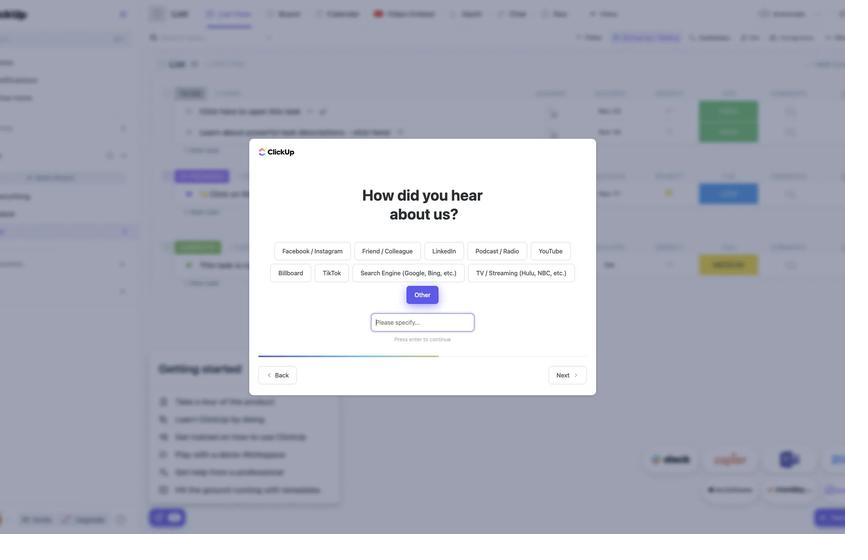 Task type: vqa. For each thing, say whether or not it's contained in the screenshot.
Back
yes



Task type: locate. For each thing, give the bounding box(es) containing it.
/ for friend
[[382, 248, 383, 255]]

radio
[[503, 248, 519, 255]]

next button
[[549, 366, 587, 384]]

/ left radio
[[500, 248, 502, 255]]

1 etc.) from the left
[[444, 270, 457, 277]]

engine
[[382, 270, 401, 277]]

friend
[[362, 248, 380, 255]]

billboard button
[[271, 264, 311, 282]]

/ right facebook on the left of page
[[311, 248, 313, 255]]

bing,
[[428, 270, 442, 277]]

billboard
[[279, 270, 303, 277]]

did
[[398, 186, 420, 204]]

youtube
[[539, 248, 563, 255]]

back
[[275, 372, 289, 379]]

facebook / instagram button
[[275, 242, 351, 260]]

streaming
[[489, 270, 518, 277]]

continue
[[430, 336, 451, 343]]

0 horizontal spatial etc.)
[[444, 270, 457, 277]]

/ right tv
[[486, 270, 488, 277]]

/
[[311, 248, 313, 255], [382, 248, 383, 255], [500, 248, 502, 255], [486, 270, 488, 277]]

2 etc.) from the left
[[554, 270, 567, 277]]

facebook
[[283, 248, 310, 255]]

next
[[557, 372, 570, 379]]

hear
[[451, 186, 483, 204]]

friend / colleague
[[362, 248, 413, 255]]

etc.)
[[444, 270, 457, 277], [554, 270, 567, 277]]

/ inside "button"
[[311, 248, 313, 255]]

linkedin
[[433, 248, 456, 255]]

search engine (google, bing, etc.)
[[361, 270, 457, 277]]

search
[[361, 270, 380, 277]]

/ inside button
[[500, 248, 502, 255]]

(google,
[[402, 270, 427, 277]]

tv / streaming (hulu, nbc, etc.) button
[[469, 264, 575, 282]]

press
[[394, 336, 408, 343]]

tv
[[476, 270, 484, 277]]

you
[[423, 186, 448, 204]]

about
[[390, 205, 431, 223]]

friend / colleague button
[[354, 242, 421, 260]]

clickup logo image
[[259, 148, 294, 156]]

etc.) right 'bing,'
[[444, 270, 457, 277]]

instagram
[[315, 248, 343, 255]]

tiktok button
[[315, 264, 349, 282]]

tiktok
[[323, 270, 341, 277]]

/ right friend
[[382, 248, 383, 255]]

etc.) right 'nbc,'
[[554, 270, 567, 277]]

enter
[[409, 336, 422, 343]]

1 horizontal spatial etc.)
[[554, 270, 567, 277]]



Task type: describe. For each thing, give the bounding box(es) containing it.
linkedin button
[[425, 242, 464, 260]]

how did you hear about us?
[[363, 186, 483, 223]]

Please specify... field
[[371, 314, 474, 332]]

facebook / instagram
[[283, 248, 343, 255]]

tv / streaming (hulu, nbc, etc.)
[[476, 270, 567, 277]]

us?
[[434, 205, 459, 223]]

search engine (google, bing, etc.) button
[[353, 264, 465, 282]]

how
[[363, 186, 394, 204]]

colleague
[[385, 248, 413, 255]]

other
[[415, 292, 431, 298]]

(hulu,
[[519, 270, 536, 277]]

podcast / radio
[[476, 248, 519, 255]]

nbc,
[[538, 270, 552, 277]]

/ for podcast
[[500, 248, 502, 255]]

youtube button
[[531, 242, 571, 260]]

/ for tv
[[486, 270, 488, 277]]

back button
[[258, 366, 297, 384]]

other button
[[407, 286, 439, 304]]

press enter to continue
[[394, 336, 451, 343]]

to
[[424, 336, 428, 343]]

/ for facebook
[[311, 248, 313, 255]]

podcast / radio button
[[468, 242, 527, 260]]

podcast
[[476, 248, 499, 255]]



